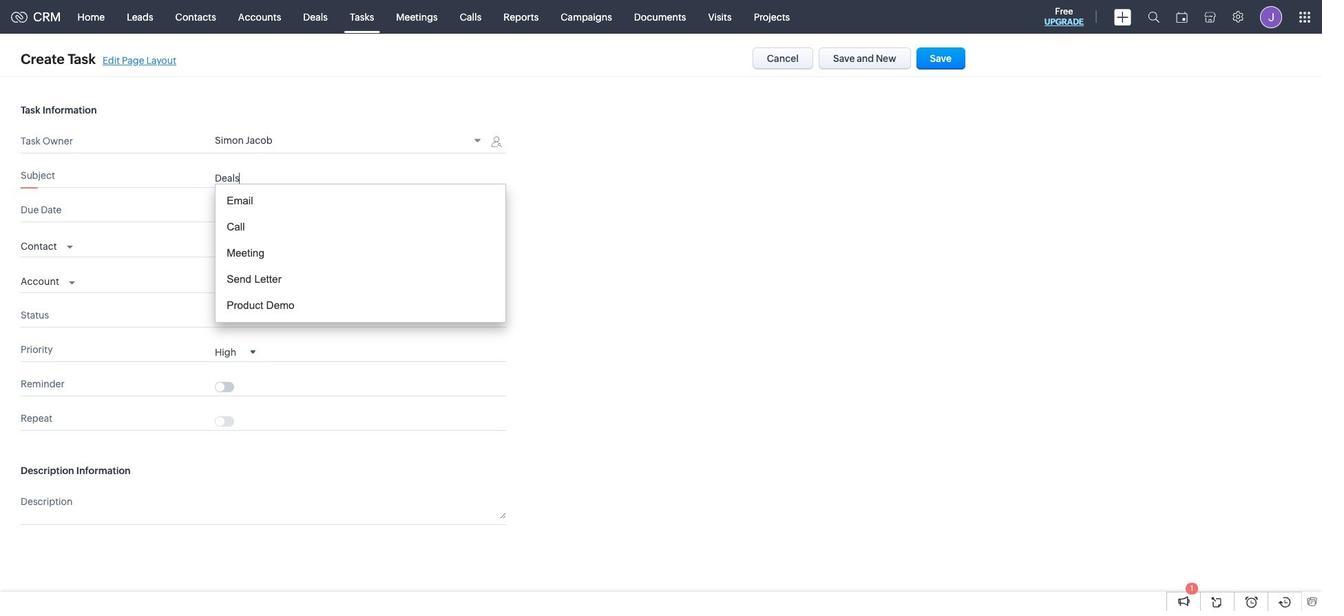 Task type: locate. For each thing, give the bounding box(es) containing it.
profile element
[[1252, 0, 1291, 33]]

profile image
[[1261, 6, 1283, 28]]

None text field
[[215, 173, 506, 184], [215, 243, 439, 254], [215, 173, 506, 184], [215, 243, 439, 254]]

None button
[[753, 48, 814, 70], [819, 48, 911, 70], [917, 48, 966, 70], [753, 48, 814, 70], [819, 48, 911, 70], [917, 48, 966, 70]]

mmm d, yyyy text field
[[215, 207, 463, 218]]

search element
[[1140, 0, 1168, 34]]

create menu element
[[1106, 0, 1140, 33]]

None field
[[215, 135, 486, 148], [21, 237, 73, 254], [21, 273, 75, 289], [215, 346, 256, 358], [215, 135, 486, 148], [21, 237, 73, 254], [21, 273, 75, 289], [215, 346, 256, 358]]

create menu image
[[1115, 9, 1132, 25]]

None text field
[[215, 278, 439, 289], [215, 494, 506, 519], [215, 278, 439, 289], [215, 494, 506, 519]]



Task type: describe. For each thing, give the bounding box(es) containing it.
calendar image
[[1177, 11, 1188, 22]]

search image
[[1148, 11, 1160, 23]]

logo image
[[11, 11, 28, 22]]



Task type: vqa. For each thing, say whether or not it's contained in the screenshot.
Information
no



